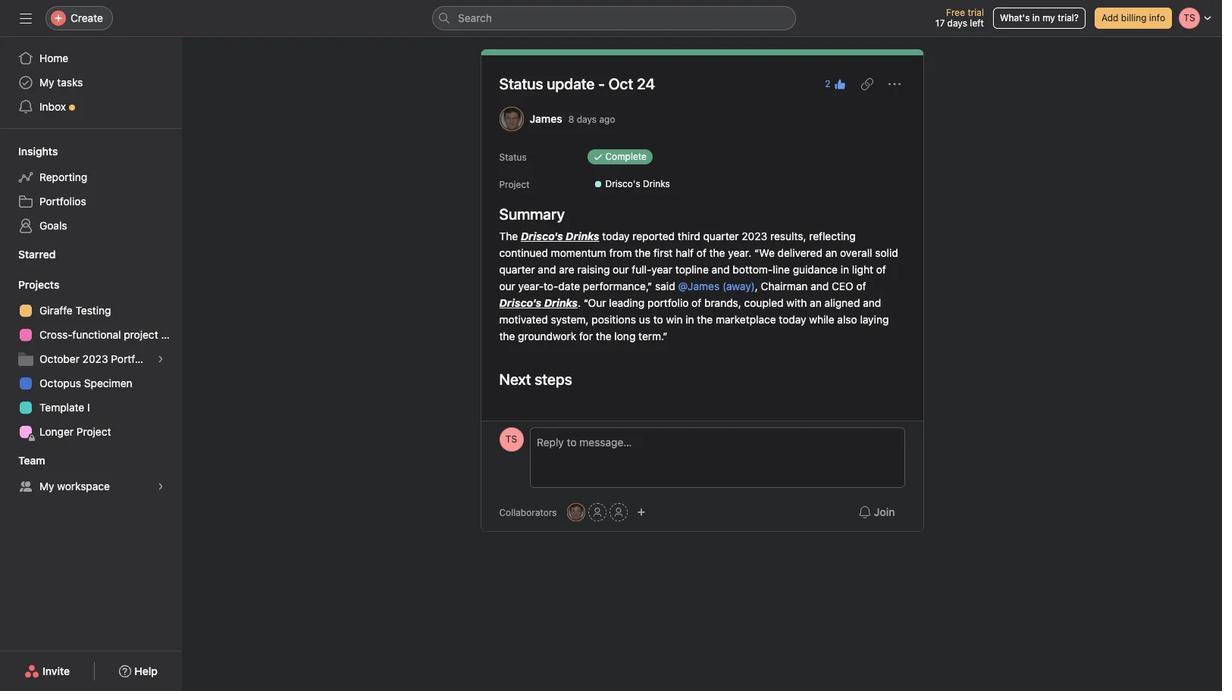 Task type: locate. For each thing, give the bounding box(es) containing it.
and inside @james (away) , chairman and ceo of drisco's drinks
[[811, 280, 829, 293]]

0 vertical spatial days
[[948, 17, 968, 29]]

1 horizontal spatial quarter
[[704, 230, 739, 243]]

groundwork
[[518, 330, 577, 343]]

0 vertical spatial status
[[500, 75, 544, 93]]

2023 inside projects element
[[82, 353, 108, 366]]

from
[[610, 247, 632, 259]]

and inside . "our leading portfolio of brands, coupled with an aligned and motivated system, positions us to win in the marketplace today while also laying the groundwork for the long term."
[[863, 297, 882, 309]]

0 vertical spatial project
[[500, 179, 530, 190]]

1 vertical spatial 2023
[[82, 353, 108, 366]]

1 vertical spatial today
[[779, 313, 807, 326]]

status up the summary
[[500, 152, 527, 163]]

0 horizontal spatial in
[[686, 313, 695, 326]]

project
[[500, 179, 530, 190], [76, 426, 111, 438]]

hide sidebar image
[[20, 12, 32, 24]]

0 horizontal spatial an
[[810, 297, 822, 309]]

team button
[[0, 454, 45, 469]]

project
[[124, 328, 158, 341]]

1 horizontal spatial project
[[500, 179, 530, 190]]

home link
[[9, 46, 173, 71]]

today down with
[[779, 313, 807, 326]]

of inside @james (away) , chairman and ceo of drisco's drinks
[[857, 280, 867, 293]]

quarter
[[704, 230, 739, 243], [500, 263, 535, 276]]

my left the tasks
[[39, 76, 54, 89]]

1 horizontal spatial ja
[[571, 507, 581, 518]]

2 vertical spatial drinks
[[544, 297, 578, 309]]

1 vertical spatial quarter
[[500, 263, 535, 276]]

my tasks link
[[9, 71, 173, 95]]

today up from
[[603, 230, 630, 243]]

of right half
[[697, 247, 707, 259]]

my
[[39, 76, 54, 89], [39, 480, 54, 493]]

0 horizontal spatial ja
[[507, 113, 517, 124]]

while
[[810, 313, 835, 326]]

template i link
[[9, 396, 173, 420]]

0 vertical spatial ja
[[507, 113, 517, 124]]

our down from
[[613, 263, 629, 276]]

projects element
[[0, 272, 182, 448]]

of down solid
[[877, 263, 887, 276]]

drisco's down complete
[[606, 178, 641, 190]]

0 vertical spatial 2023
[[742, 230, 768, 243]]

ja left "james" link
[[507, 113, 517, 124]]

0 horizontal spatial project
[[76, 426, 111, 438]]

add
[[1102, 12, 1119, 24]]

in
[[1033, 12, 1041, 24], [841, 263, 850, 276], [686, 313, 695, 326]]

drinks
[[643, 178, 670, 190], [566, 230, 600, 243], [544, 297, 578, 309]]

status up "james" link
[[500, 75, 544, 93]]

and down guidance
[[811, 280, 829, 293]]

0 vertical spatial an
[[826, 247, 838, 259]]

help
[[134, 665, 158, 678]]

of down the @james
[[692, 297, 702, 309]]

1 vertical spatial my
[[39, 480, 54, 493]]

my down team
[[39, 480, 54, 493]]

2023 down cross-functional project plan link
[[82, 353, 108, 366]]

in right win
[[686, 313, 695, 326]]

drinks up momentum
[[566, 230, 600, 243]]

0 vertical spatial in
[[1033, 12, 1041, 24]]

ts button
[[500, 428, 524, 452]]

0 horizontal spatial days
[[577, 113, 597, 125]]

specimen
[[84, 377, 133, 390]]

add billing info
[[1102, 12, 1166, 24]]

2 my from the top
[[39, 480, 54, 493]]

teams element
[[0, 448, 182, 502]]

help button
[[109, 658, 168, 686]]

status for status
[[500, 152, 527, 163]]

0 horizontal spatial quarter
[[500, 263, 535, 276]]

project up the summary
[[500, 179, 530, 190]]

-
[[599, 75, 605, 93]]

project inside 'link'
[[76, 426, 111, 438]]

what's in my trial?
[[1001, 12, 1079, 24]]

today reported third quarter 2023 results, reflecting continued momentum from the first half of the year. "we delivered an overall solid quarter and are raising our full-year topline and bottom-line guidance in light of our year-to-date performance," said
[[500, 230, 902, 293]]

drisco's
[[606, 178, 641, 190], [521, 230, 563, 243], [500, 297, 542, 309]]

invite
[[43, 665, 70, 678]]

1 vertical spatial ja
[[571, 507, 581, 518]]

an down reflecting
[[826, 247, 838, 259]]

0 vertical spatial our
[[613, 263, 629, 276]]

the right for
[[596, 330, 612, 343]]

reported
[[633, 230, 675, 243]]

1 vertical spatial status
[[500, 152, 527, 163]]

0 horizontal spatial today
[[603, 230, 630, 243]]

quarter down continued on the top
[[500, 263, 535, 276]]

quarter up year.
[[704, 230, 739, 243]]

of down light
[[857, 280, 867, 293]]

1 vertical spatial an
[[810, 297, 822, 309]]

tasks
[[57, 76, 83, 89]]

insights element
[[0, 138, 182, 241]]

to-
[[544, 280, 559, 293]]

2023 inside today reported third quarter 2023 results, reflecting continued momentum from the first half of the year. "we delivered an overall solid quarter and are raising our full-year topline and bottom-line guidance in light of our year-to-date performance," said
[[742, 230, 768, 243]]

1 horizontal spatial in
[[841, 263, 850, 276]]

to
[[654, 313, 664, 326]]

drisco's inside drisco's drinks link
[[606, 178, 641, 190]]

an up while
[[810, 297, 822, 309]]

today inside . "our leading portfolio of brands, coupled with an aligned and motivated system, positions us to win in the marketplace today while also laying the groundwork for the long term."
[[779, 313, 807, 326]]

1 vertical spatial project
[[76, 426, 111, 438]]

octopus specimen
[[39, 377, 133, 390]]

for
[[580, 330, 593, 343]]

drinks down date
[[544, 297, 578, 309]]

1 horizontal spatial our
[[613, 263, 629, 276]]

0 vertical spatial my
[[39, 76, 54, 89]]

2 vertical spatial drisco's
[[500, 297, 542, 309]]

marketplace
[[716, 313, 776, 326]]

my inside teams element
[[39, 480, 54, 493]]

james link
[[530, 112, 563, 125]]

also
[[838, 313, 858, 326]]

1 vertical spatial in
[[841, 263, 850, 276]]

2 status from the top
[[500, 152, 527, 163]]

our left year-
[[500, 280, 516, 293]]

my inside global element
[[39, 76, 54, 89]]

1 horizontal spatial days
[[948, 17, 968, 29]]

full-
[[632, 263, 652, 276]]

1 status from the top
[[500, 75, 544, 93]]

in left the my
[[1033, 12, 1041, 24]]

home
[[39, 52, 68, 64]]

starred
[[18, 248, 56, 261]]

said
[[656, 280, 676, 293]]

team
[[18, 454, 45, 467]]

status update - oct 24 link
[[500, 75, 655, 93]]

days right 17
[[948, 17, 968, 29]]

ja inside button
[[571, 507, 581, 518]]

portfolios
[[39, 195, 86, 208]]

longer project link
[[9, 420, 173, 445]]

inbox
[[39, 100, 66, 113]]

add billing info button
[[1095, 8, 1173, 29]]

chairman
[[761, 280, 808, 293]]

2 horizontal spatial in
[[1033, 12, 1041, 24]]

1 vertical spatial days
[[577, 113, 597, 125]]

ja button
[[567, 504, 585, 522]]

invite button
[[14, 658, 80, 686]]

portfolio
[[111, 353, 152, 366]]

performance,"
[[583, 280, 653, 293]]

drisco's drinks link
[[588, 177, 677, 192]]

the down motivated
[[500, 330, 515, 343]]

first
[[654, 247, 673, 259]]

and
[[538, 263, 556, 276], [712, 263, 730, 276], [811, 280, 829, 293], [863, 297, 882, 309]]

drinks down complete
[[643, 178, 670, 190]]

cross-functional project plan link
[[9, 323, 182, 347]]

@james (away) link
[[679, 280, 755, 293]]

1 vertical spatial drisco's
[[521, 230, 563, 243]]

drisco's down the summary
[[521, 230, 563, 243]]

2 vertical spatial in
[[686, 313, 695, 326]]

project down template i link
[[76, 426, 111, 438]]

projects
[[18, 278, 59, 291]]

0 horizontal spatial 2023
[[82, 353, 108, 366]]

portfolios link
[[9, 190, 173, 214]]

october 2023 portfolio link
[[9, 347, 173, 372]]

ja right collaborators
[[571, 507, 581, 518]]

1 horizontal spatial 2023
[[742, 230, 768, 243]]

1 horizontal spatial an
[[826, 247, 838, 259]]

third
[[678, 230, 701, 243]]

1 horizontal spatial today
[[779, 313, 807, 326]]

in up ceo
[[841, 263, 850, 276]]

cross-functional project plan
[[39, 328, 182, 341]]

next steps
[[500, 371, 573, 388]]

of
[[697, 247, 707, 259], [877, 263, 887, 276], [857, 280, 867, 293], [692, 297, 702, 309]]

plan
[[161, 328, 182, 341]]

days right the "8"
[[577, 113, 597, 125]]

and up laying
[[863, 297, 882, 309]]

2023
[[742, 230, 768, 243], [82, 353, 108, 366]]

2023 up "we
[[742, 230, 768, 243]]

drisco's inside @james (away) , chairman and ceo of drisco's drinks
[[500, 297, 542, 309]]

1 my from the top
[[39, 76, 54, 89]]

0 vertical spatial drinks
[[643, 178, 670, 190]]

october
[[39, 353, 80, 366]]

add or remove collaborators image
[[637, 508, 646, 517]]

0 vertical spatial quarter
[[704, 230, 739, 243]]

1 vertical spatial drinks
[[566, 230, 600, 243]]

the
[[635, 247, 651, 259], [710, 247, 726, 259], [697, 313, 713, 326], [500, 330, 515, 343], [596, 330, 612, 343]]

0 vertical spatial drisco's
[[606, 178, 641, 190]]

inbox link
[[9, 95, 173, 119]]

0 vertical spatial today
[[603, 230, 630, 243]]

drisco's up motivated
[[500, 297, 542, 309]]

topline
[[676, 263, 709, 276]]

an inside . "our leading portfolio of brands, coupled with an aligned and motivated system, positions us to win in the marketplace today while also laying the groundwork for the long term."
[[810, 297, 822, 309]]

ja
[[507, 113, 517, 124], [571, 507, 581, 518]]

free trial 17 days left
[[936, 7, 985, 29]]

long
[[615, 330, 636, 343]]

1 vertical spatial our
[[500, 280, 516, 293]]

copy link image
[[861, 78, 873, 90]]



Task type: describe. For each thing, give the bounding box(es) containing it.
2 button
[[821, 74, 851, 95]]

reflecting
[[810, 230, 856, 243]]

system,
[[551, 313, 589, 326]]

what's in my trial? button
[[994, 8, 1086, 29]]

goals
[[39, 219, 67, 232]]

delivered
[[778, 247, 823, 259]]

. "our leading portfolio of brands, coupled with an aligned and motivated system, positions us to win in the marketplace today while also laying the groundwork for the long term."
[[500, 297, 892, 343]]

create button
[[46, 6, 113, 30]]

join
[[875, 506, 895, 519]]

left
[[970, 17, 985, 29]]

the drisco's drinks
[[500, 230, 600, 243]]

what's
[[1001, 12, 1030, 24]]

and up to-
[[538, 263, 556, 276]]

portfolio
[[648, 297, 689, 309]]

search list box
[[432, 6, 796, 30]]

of inside . "our leading portfolio of brands, coupled with an aligned and motivated system, positions us to win in the marketplace today while also laying the groundwork for the long term."
[[692, 297, 702, 309]]

bottom-
[[733, 263, 773, 276]]

octopus
[[39, 377, 81, 390]]

goals link
[[9, 214, 173, 238]]

giraffe testing
[[39, 304, 111, 317]]

the left year.
[[710, 247, 726, 259]]

24
[[637, 75, 655, 93]]

search button
[[432, 6, 796, 30]]

year.
[[728, 247, 752, 259]]

my for my workspace
[[39, 480, 54, 493]]

an inside today reported third quarter 2023 results, reflecting continued momentum from the first half of the year. "we delivered an overall solid quarter and are raising our full-year topline and bottom-line guidance in light of our year-to-date performance," said
[[826, 247, 838, 259]]

,
[[755, 280, 758, 293]]

insights button
[[0, 144, 58, 159]]

see details, my workspace image
[[156, 482, 165, 492]]

status for status update - oct 24
[[500, 75, 544, 93]]

raising
[[578, 263, 610, 276]]

the up full-
[[635, 247, 651, 259]]

ceo
[[832, 280, 854, 293]]

continued
[[500, 247, 548, 259]]

17
[[936, 17, 945, 29]]

and up @james (away) "link"
[[712, 263, 730, 276]]

more actions image
[[889, 78, 901, 90]]

days inside james 8 days ago
[[577, 113, 597, 125]]

in inside today reported third quarter 2023 results, reflecting continued momentum from the first half of the year. "we delivered an overall solid quarter and are raising our full-year topline and bottom-line guidance in light of our year-to-date performance," said
[[841, 263, 850, 276]]

@james (away) , chairman and ceo of drisco's drinks
[[500, 280, 870, 309]]

today inside today reported third quarter 2023 results, reflecting continued momentum from the first half of the year. "we delivered an overall solid quarter and are raising our full-year topline and bottom-line guidance in light of our year-to-date performance," said
[[603, 230, 630, 243]]

the
[[500, 230, 518, 243]]

functional
[[72, 328, 121, 341]]

in inside . "our leading portfolio of brands, coupled with an aligned and motivated system, positions us to win in the marketplace today while also laying the groundwork for the long term."
[[686, 313, 695, 326]]

leading
[[609, 297, 645, 309]]

giraffe testing link
[[9, 299, 173, 323]]

laying
[[861, 313, 889, 326]]

with
[[787, 297, 807, 309]]

"we
[[755, 247, 775, 259]]

longer project
[[39, 426, 111, 438]]

complete
[[606, 151, 647, 162]]

summary
[[500, 206, 565, 223]]

my workspace link
[[9, 475, 173, 499]]

i
[[87, 401, 90, 414]]

us
[[639, 313, 651, 326]]

(away)
[[723, 280, 755, 293]]

.
[[578, 297, 581, 309]]

insights
[[18, 145, 58, 158]]

testing
[[75, 304, 111, 317]]

starred button
[[0, 247, 56, 262]]

positions
[[592, 313, 636, 326]]

ts
[[506, 434, 517, 445]]

search
[[458, 11, 492, 24]]

global element
[[0, 37, 182, 128]]

cross-
[[39, 328, 72, 341]]

overall
[[841, 247, 873, 259]]

my workspace
[[39, 480, 110, 493]]

drinks inside @james (away) , chairman and ceo of drisco's drinks
[[544, 297, 578, 309]]

longer
[[39, 426, 74, 438]]

see details, october 2023 portfolio image
[[156, 355, 165, 364]]

in inside button
[[1033, 12, 1041, 24]]

workspace
[[57, 480, 110, 493]]

oct
[[609, 75, 634, 93]]

drisco's drinks
[[606, 178, 670, 190]]

the down brands,
[[697, 313, 713, 326]]

create
[[71, 11, 103, 24]]

james 8 days ago
[[530, 112, 616, 125]]

momentum
[[551, 247, 607, 259]]

my tasks
[[39, 76, 83, 89]]

my for my tasks
[[39, 76, 54, 89]]

days inside free trial 17 days left
[[948, 17, 968, 29]]

join button
[[849, 499, 905, 526]]

giraffe
[[39, 304, 73, 317]]

line
[[773, 263, 790, 276]]

light
[[853, 263, 874, 276]]

octopus specimen link
[[9, 372, 173, 396]]

james
[[530, 112, 563, 125]]

term."
[[639, 330, 668, 343]]

brands,
[[705, 297, 742, 309]]

solid
[[876, 247, 899, 259]]

template i
[[39, 401, 90, 414]]

"our
[[584, 297, 607, 309]]

0 horizontal spatial our
[[500, 280, 516, 293]]

my
[[1043, 12, 1056, 24]]



Task type: vqa. For each thing, say whether or not it's contained in the screenshot.
On
no



